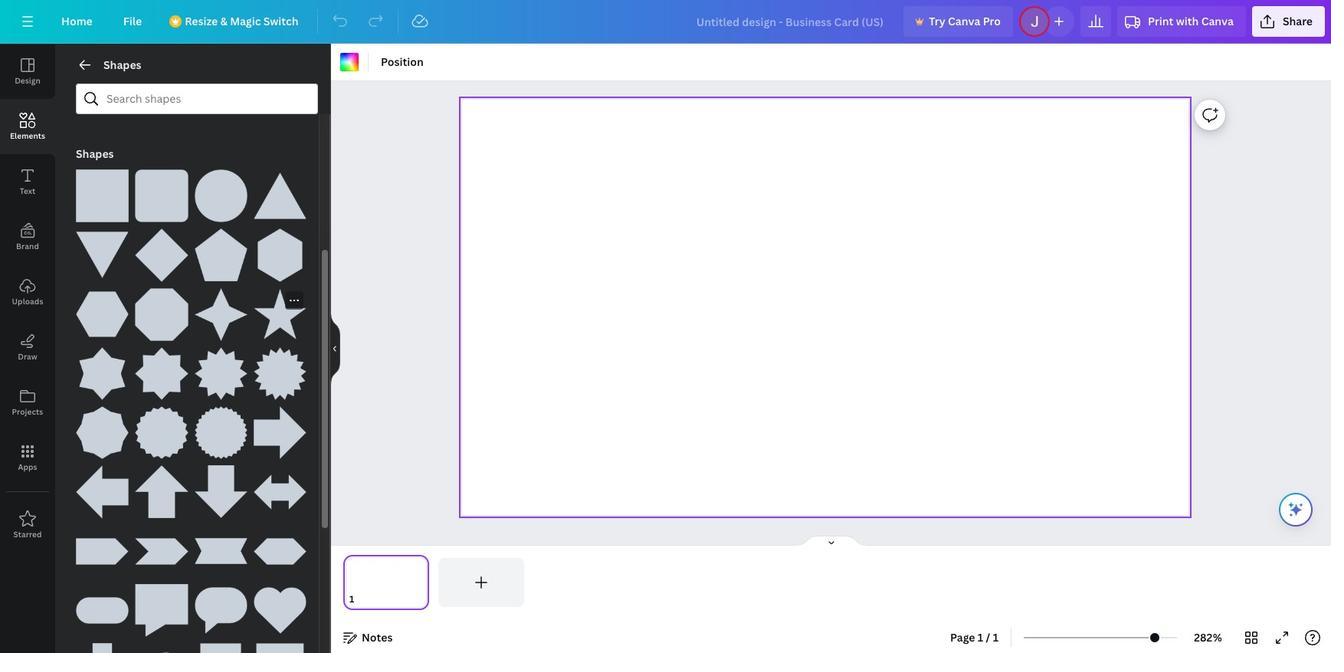 Task type: describe. For each thing, give the bounding box(es) containing it.
octagon image
[[135, 288, 188, 341]]

share button
[[1253, 6, 1325, 37]]

position
[[381, 54, 424, 69]]

group up cloud image
[[135, 575, 188, 637]]

group left diamond image on the top
[[76, 219, 129, 282]]

file button
[[111, 6, 154, 37]]

design
[[15, 75, 41, 86]]

group right the cross image
[[135, 634, 188, 653]]

6-pointed star image
[[76, 347, 129, 400]]

diamond image
[[135, 229, 188, 282]]

switch
[[263, 14, 299, 28]]

arrow down image
[[194, 466, 247, 519]]

group right arrow block concave image
[[254, 516, 307, 578]]

print
[[1148, 14, 1174, 28]]

white circle shape image
[[194, 169, 247, 222]]

0 vertical spatial shapes
[[103, 57, 141, 72]]

canva inside button
[[948, 14, 981, 28]]

elements
[[10, 130, 45, 141]]

group left arrow right image
[[194, 397, 247, 459]]

draw
[[18, 351, 37, 362]]

arrow left image
[[76, 466, 129, 519]]

star burst 2 image
[[254, 347, 307, 400]]

notes button
[[337, 626, 399, 650]]

resize
[[185, 14, 218, 28]]

pro
[[983, 14, 1001, 28]]

magic
[[230, 14, 261, 28]]

apps
[[18, 461, 37, 472]]

square speech bubble image
[[135, 584, 188, 637]]

4-pointed star image
[[194, 288, 247, 341]]

hide image
[[330, 312, 340, 385]]

main menu bar
[[0, 0, 1332, 44]]

group right arrow block right "image"
[[135, 516, 188, 578]]

group left rounded square image
[[76, 160, 129, 222]]

group right banner 2 image
[[254, 634, 307, 653]]

group left star burst 2 image
[[194, 338, 247, 400]]

group right arrow left image
[[135, 456, 188, 519]]

resize & magic switch
[[185, 14, 299, 28]]

group left octagon image
[[76, 279, 129, 341]]

group right 8-pointed star inflated image
[[135, 397, 188, 459]]

282%
[[1195, 630, 1223, 645]]

2 1 from the left
[[993, 630, 999, 645]]

group left hexagon vertical image
[[194, 219, 247, 282]]

hide pages image
[[795, 535, 868, 547]]

try canva pro button
[[904, 6, 1013, 37]]

group left arrow up image
[[76, 456, 129, 519]]

group left arrow horizontal image
[[194, 456, 247, 519]]

1 add this line to the canvas image from the left
[[76, 73, 129, 126]]

cross image
[[76, 643, 129, 653]]

group left arrow block convex image
[[194, 516, 247, 578]]

arrow block convex image
[[254, 525, 307, 578]]

group right arrow down image
[[254, 456, 307, 519]]

#ffffff image
[[340, 53, 359, 71]]

Search shapes search field
[[107, 84, 287, 113]]

page
[[951, 630, 975, 645]]

group left 5-pointed star image
[[194, 279, 247, 341]]

with
[[1176, 14, 1199, 28]]

home link
[[49, 6, 105, 37]]

triangle up image
[[254, 169, 307, 222]]

share
[[1283, 14, 1313, 28]]

uploads button
[[0, 264, 55, 320]]

group right pentagon image
[[254, 219, 307, 282]]

banner 3 image
[[254, 643, 307, 653]]

try
[[929, 14, 946, 28]]

uploads
[[12, 296, 43, 307]]

position button
[[375, 50, 430, 74]]

cloud image
[[135, 643, 188, 653]]

print with canva
[[1148, 14, 1234, 28]]



Task type: locate. For each thing, give the bounding box(es) containing it.
text
[[20, 186, 36, 196]]

arrow block 2 right image
[[135, 525, 188, 578]]

starred
[[13, 529, 42, 540]]

group right 4-pointed star image
[[254, 288, 307, 341]]

projects button
[[0, 375, 55, 430]]

elements button
[[0, 99, 55, 154]]

add this line to the canvas image
[[76, 73, 129, 126], [135, 73, 188, 126], [194, 73, 247, 126]]

/
[[986, 630, 991, 645]]

arrow up image
[[135, 466, 188, 519]]

notes
[[362, 630, 393, 645]]

group
[[76, 160, 129, 222], [135, 160, 188, 222], [194, 160, 247, 222], [254, 160, 307, 222], [76, 219, 129, 282], [135, 219, 188, 282], [194, 219, 247, 282], [254, 219, 307, 282], [76, 279, 129, 341], [135, 279, 188, 341], [194, 279, 247, 341], [254, 288, 307, 341], [76, 338, 129, 400], [135, 338, 188, 400], [194, 338, 247, 400], [254, 338, 307, 400], [76, 397, 129, 459], [135, 397, 188, 459], [194, 397, 247, 459], [254, 397, 307, 459], [76, 456, 129, 519], [135, 456, 188, 519], [194, 456, 247, 519], [254, 456, 307, 519], [76, 516, 129, 578], [135, 516, 188, 578], [194, 516, 247, 578], [254, 516, 307, 578], [76, 575, 129, 637], [135, 575, 188, 637], [194, 575, 247, 637], [254, 575, 307, 637], [76, 634, 129, 653], [135, 634, 188, 653], [194, 634, 247, 653], [254, 634, 307, 653]]

arrow block concave image
[[194, 525, 247, 578]]

3 add this line to the canvas image from the left
[[194, 73, 247, 126]]

group left cloud image
[[76, 634, 129, 653]]

canva right try at right top
[[948, 14, 981, 28]]

heart image
[[254, 584, 307, 637]]

draw button
[[0, 320, 55, 375]]

pill image
[[76, 584, 129, 637]]

resize & magic switch button
[[160, 6, 311, 37]]

hexagon horizontal image
[[76, 288, 129, 341]]

arrow horizontal image
[[254, 466, 307, 519]]

brand
[[16, 241, 39, 251]]

group left "8-pointed star" "image"
[[76, 338, 129, 400]]

group up banner 2 image
[[194, 575, 247, 637]]

group right star burst 4 image
[[254, 397, 307, 459]]

Page title text field
[[361, 592, 367, 607]]

star burst 4 image
[[194, 406, 247, 459]]

canva right with
[[1202, 14, 1234, 28]]

brand button
[[0, 209, 55, 264]]

square image
[[76, 169, 129, 222]]

1 1 from the left
[[978, 630, 984, 645]]

8-pointed star inflated image
[[76, 406, 129, 459]]

Design title text field
[[684, 6, 898, 37]]

group left triangle up image
[[194, 160, 247, 222]]

canva assistant image
[[1287, 501, 1305, 519]]

triangle down image
[[76, 229, 129, 282]]

round speech bubble image
[[194, 584, 247, 637]]

group left 4-pointed star image
[[135, 279, 188, 341]]

2 canva from the left
[[1202, 14, 1234, 28]]

star burst 1 image
[[194, 347, 247, 400]]

arrow right image
[[254, 406, 307, 459]]

1 horizontal spatial 1
[[993, 630, 999, 645]]

2 add this line to the canvas image from the left
[[135, 73, 188, 126]]

2 horizontal spatial add this line to the canvas image
[[194, 73, 247, 126]]

apps button
[[0, 430, 55, 485]]

file
[[123, 14, 142, 28]]

group left star burst 3 image
[[76, 397, 129, 459]]

1 right the '/'
[[993, 630, 999, 645]]

&
[[220, 14, 228, 28]]

1
[[978, 630, 984, 645], [993, 630, 999, 645]]

0 horizontal spatial add this line to the canvas image
[[76, 73, 129, 126]]

canva inside dropdown button
[[1202, 14, 1234, 28]]

8-pointed star image
[[135, 347, 188, 400]]

canva
[[948, 14, 981, 28], [1202, 14, 1234, 28]]

5-pointed star image
[[254, 288, 307, 341]]

1 canva from the left
[[948, 14, 981, 28]]

design button
[[0, 44, 55, 99]]

pentagon image
[[194, 229, 247, 282]]

print with canva button
[[1118, 6, 1246, 37]]

group up the cross image
[[76, 575, 129, 637]]

0 horizontal spatial canva
[[948, 14, 981, 28]]

group left hide image
[[254, 338, 307, 400]]

group left banner 3 image
[[194, 634, 247, 653]]

home
[[61, 14, 93, 28]]

group left white circle shape "image"
[[135, 160, 188, 222]]

shapes
[[103, 57, 141, 72], [76, 146, 114, 161]]

group right white circle shape "image"
[[254, 160, 307, 222]]

1 left the '/'
[[978, 630, 984, 645]]

shapes up square image
[[76, 146, 114, 161]]

star burst 3 image
[[135, 406, 188, 459]]

projects
[[12, 406, 43, 417]]

page 1 image
[[343, 558, 429, 607]]

page 1 / 1
[[951, 630, 999, 645]]

starred button
[[0, 498, 55, 553]]

text button
[[0, 154, 55, 209]]

arrow block right image
[[76, 525, 129, 578]]

group left star burst 1 image
[[135, 338, 188, 400]]

1 horizontal spatial canva
[[1202, 14, 1234, 28]]

group left "arrow block 2 right" image
[[76, 516, 129, 578]]

side panel tab list
[[0, 44, 55, 553]]

try canva pro
[[929, 14, 1001, 28]]

282% button
[[1184, 626, 1233, 650]]

group left pentagon image
[[135, 219, 188, 282]]

1 vertical spatial shapes
[[76, 146, 114, 161]]

shapes down 'file' popup button
[[103, 57, 141, 72]]

rounded square image
[[135, 169, 188, 222]]

banner 2 image
[[194, 643, 247, 653]]

hexagon vertical image
[[254, 229, 307, 282]]

1 horizontal spatial add this line to the canvas image
[[135, 73, 188, 126]]

group up banner 3 image
[[254, 575, 307, 637]]

0 horizontal spatial 1
[[978, 630, 984, 645]]



Task type: vqa. For each thing, say whether or not it's contained in the screenshot.
first Canva from the right
yes



